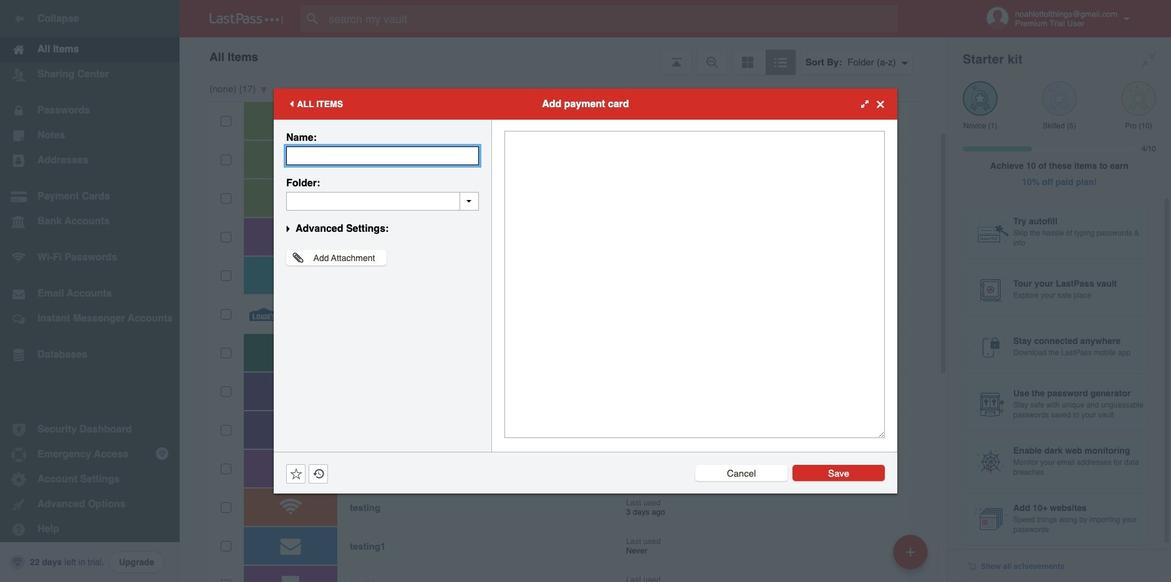 Task type: locate. For each thing, give the bounding box(es) containing it.
lastpass image
[[210, 13, 283, 24]]

dialog
[[274, 89, 898, 494]]

None text field
[[505, 131, 885, 439], [286, 147, 479, 165], [505, 131, 885, 439], [286, 147, 479, 165]]

None text field
[[286, 192, 479, 211]]

new item navigation
[[889, 532, 936, 583]]



Task type: vqa. For each thing, say whether or not it's contained in the screenshot.
New item element
no



Task type: describe. For each thing, give the bounding box(es) containing it.
vault options navigation
[[180, 37, 948, 75]]

main navigation navigation
[[0, 0, 180, 583]]

new item image
[[907, 548, 915, 557]]

search my vault text field
[[301, 5, 923, 32]]

Search search field
[[301, 5, 923, 32]]



